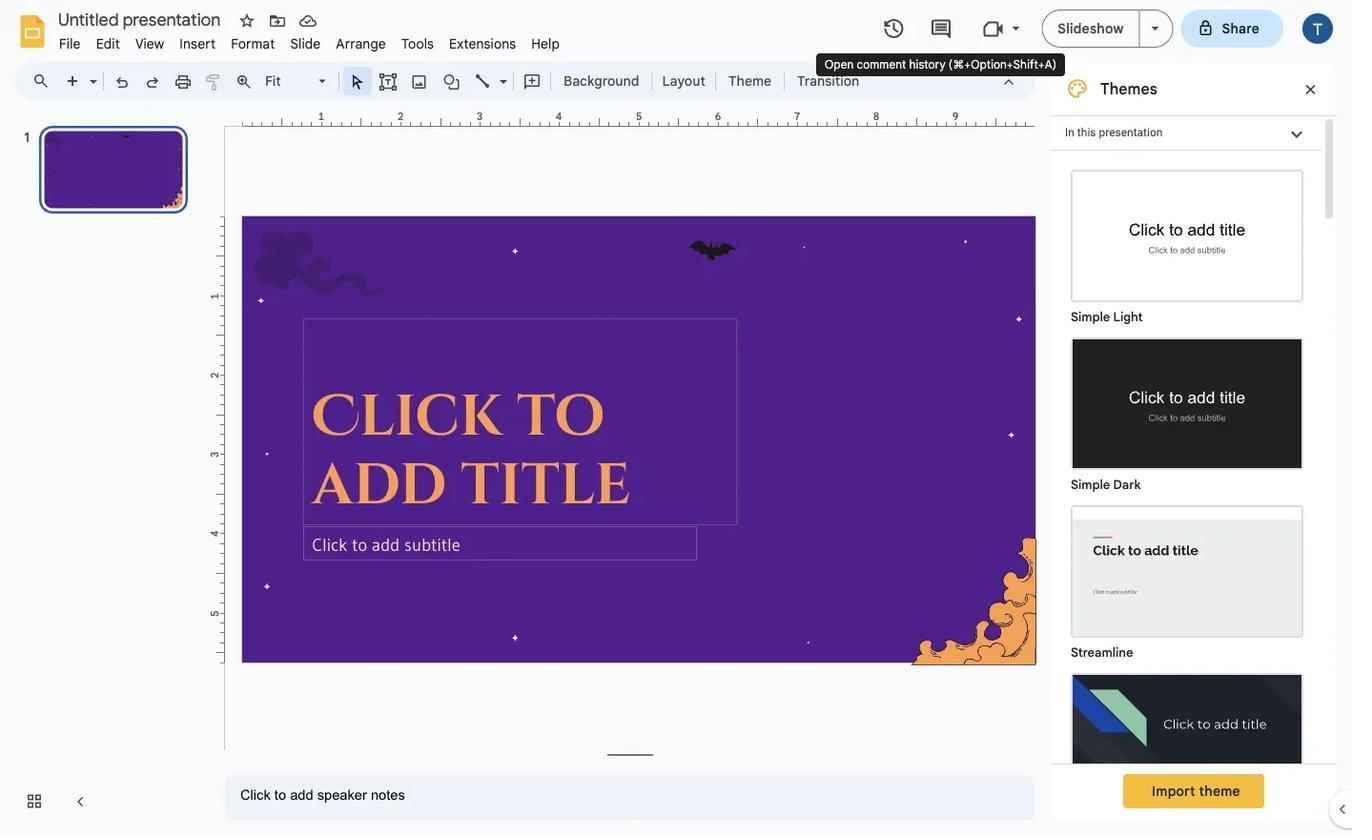 Task type: describe. For each thing, give the bounding box(es) containing it.
in
[[1065, 126, 1075, 139]]

in this presentation
[[1065, 126, 1163, 139]]

tools menu item
[[394, 32, 442, 55]]

menu bar inside menu bar "banner"
[[52, 25, 568, 56]]

light
[[1114, 309, 1143, 325]]

tools
[[401, 35, 434, 52]]

extensions menu item
[[442, 32, 524, 55]]

theme button
[[720, 67, 780, 95]]

format
[[231, 35, 275, 52]]

Menus field
[[24, 68, 66, 94]]

themes section
[[1051, 62, 1337, 836]]

help menu item
[[524, 32, 568, 55]]

Rename text field
[[52, 8, 232, 31]]

import theme
[[1152, 783, 1241, 800]]

Zoom field
[[259, 68, 335, 96]]

shape image
[[441, 68, 463, 94]]

help
[[531, 35, 560, 52]]

insert menu item
[[172, 32, 223, 55]]

layout button
[[657, 67, 711, 95]]

themes application
[[0, 0, 1352, 836]]

simple for simple dark
[[1071, 477, 1110, 493]]

view menu item
[[128, 32, 172, 55]]

presentation options image
[[1152, 27, 1159, 31]]

menu bar banner
[[0, 0, 1352, 836]]

themes
[[1101, 79, 1158, 98]]

Simple Light radio
[[1062, 160, 1313, 836]]

transition
[[797, 72, 860, 89]]

format menu item
[[223, 32, 283, 55]]

edit menu item
[[88, 32, 128, 55]]

view
[[135, 35, 164, 52]]

presentation
[[1099, 126, 1163, 139]]

streamline
[[1071, 645, 1134, 660]]

slide
[[290, 35, 321, 52]]

share button
[[1181, 10, 1284, 48]]

theme
[[729, 72, 772, 89]]

arrange
[[336, 35, 386, 52]]

transition button
[[789, 67, 868, 95]]

Focus radio
[[1062, 664, 1313, 832]]

arrange menu item
[[328, 32, 394, 55]]

slideshow button
[[1042, 10, 1140, 48]]

import theme button
[[1124, 774, 1265, 809]]

simple for simple light
[[1071, 309, 1110, 325]]

Star checkbox
[[234, 8, 260, 34]]



Task type: vqa. For each thing, say whether or not it's contained in the screenshot.
navigation inside the Themes application
yes



Task type: locate. For each thing, give the bounding box(es) containing it.
in this presentation tab
[[1051, 115, 1322, 151]]

import
[[1152, 783, 1196, 800]]

simple left dark
[[1071, 477, 1110, 493]]

layout
[[662, 72, 706, 89]]

slideshow
[[1058, 20, 1124, 37]]

share
[[1222, 20, 1260, 37]]

simple
[[1071, 309, 1110, 325], [1071, 477, 1110, 493]]

1 simple from the top
[[1071, 309, 1110, 325]]

menu bar containing file
[[52, 25, 568, 56]]

Streamline radio
[[1062, 496, 1313, 664]]

slide menu item
[[283, 32, 328, 55]]

simple left light
[[1071, 309, 1110, 325]]

focus image
[[1073, 675, 1302, 804]]

simple dark
[[1071, 477, 1141, 493]]

this
[[1078, 126, 1096, 139]]

file
[[59, 35, 81, 52]]

background
[[564, 72, 639, 89]]

simple light
[[1071, 309, 1143, 325]]

insert image image
[[409, 68, 431, 94]]

option group containing simple light
[[1051, 151, 1322, 836]]

Simple Dark radio
[[1062, 328, 1313, 496]]

navigation inside themes 'application'
[[0, 108, 210, 836]]

main toolbar
[[56, 67, 869, 96]]

theme
[[1199, 783, 1241, 800]]

2 simple from the top
[[1071, 477, 1110, 493]]

insert
[[180, 35, 216, 52]]

Zoom text field
[[262, 68, 316, 94]]

navigation
[[0, 108, 210, 836]]

background button
[[555, 67, 648, 95]]

extensions
[[449, 35, 516, 52]]

option group
[[1051, 151, 1322, 836]]

dark
[[1114, 477, 1141, 493]]

new slide with layout image
[[85, 69, 97, 75]]

file menu item
[[52, 32, 88, 55]]

1 vertical spatial simple
[[1071, 477, 1110, 493]]

option group inside 'themes' section
[[1051, 151, 1322, 836]]

menu bar
[[52, 25, 568, 56]]

0 vertical spatial simple
[[1071, 309, 1110, 325]]

edit
[[96, 35, 120, 52]]



